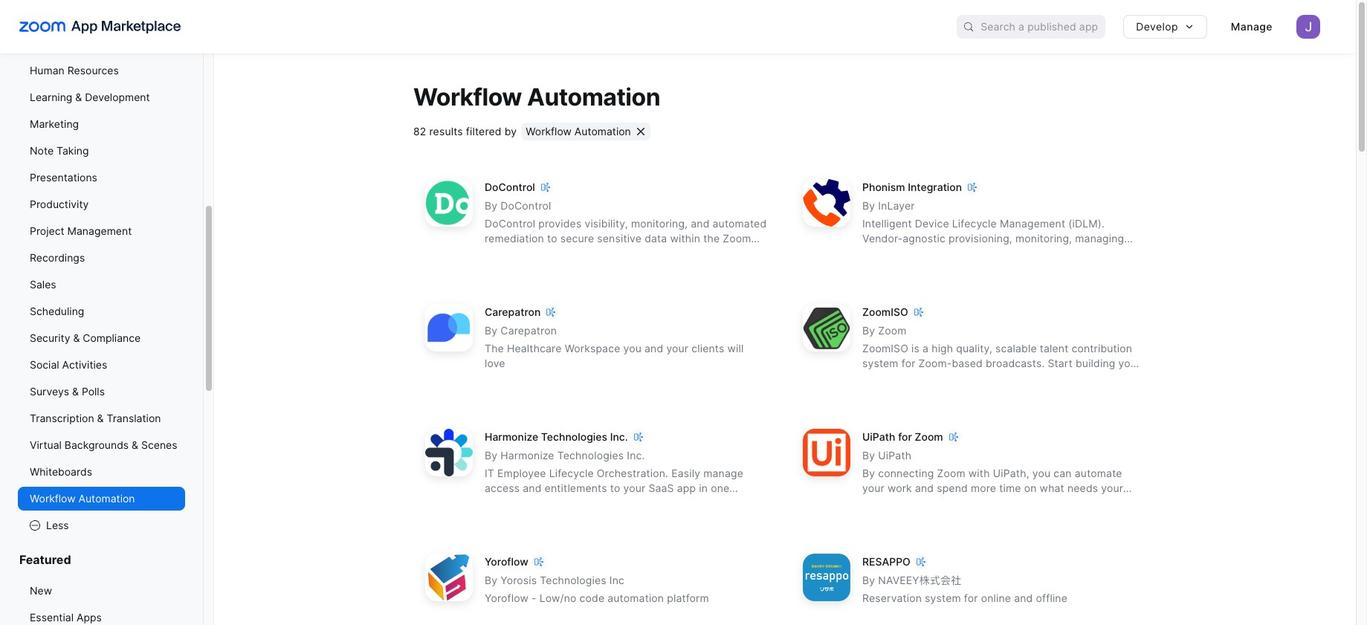 Task type: describe. For each thing, give the bounding box(es) containing it.
entitlements
[[545, 482, 607, 495]]

agnostic
[[903, 232, 946, 245]]

Search text field
[[981, 16, 1106, 38]]

1 vertical spatial docontrol
[[501, 200, 551, 212]]

workflow automation for workflow automation button
[[526, 125, 631, 138]]

provisioning,
[[949, 232, 1013, 245]]

employee
[[498, 467, 546, 480]]

you inside by inlayer intelligent device lifecycle management (idlm). vendor-agnostic provisioning, monitoring, managing and migrating. we speak phone, so you don't have to
[[1042, 247, 1060, 260]]

1 horizontal spatial workflow
[[413, 83, 522, 112]]

location.
[[523, 497, 565, 510]]

to inside by inlayer intelligent device lifecycle management (idlm). vendor-agnostic provisioning, monitoring, managing and migrating. we speak phone, so you don't have to
[[1118, 247, 1128, 260]]

provides
[[539, 217, 582, 230]]

workflow for workflow automation button
[[526, 125, 572, 138]]

by inside by yorosis technologies inc yoroflow - low/no code automation platform
[[485, 574, 498, 587]]

manage
[[704, 467, 744, 480]]

you inside by uipath by connecting zoom with uipath, you can automate your work and spend more time on what needs your focus the most.
[[1033, 467, 1051, 480]]

virtual backgrounds & scenes link
[[18, 434, 185, 457]]

system inside by naveey株式会社 reservation system for online and offline
[[925, 592, 961, 605]]

learning
[[30, 91, 72, 103]]

for inside by naveey株式会社 reservation system for online and offline
[[964, 592, 978, 605]]

harmonize technologies inc.
[[485, 431, 628, 443]]

by docontrol docontrol provides visibility, monitoring, and automated remediation to secure sensitive data within the zoom application.
[[485, 200, 767, 260]]

carepatron inside by carepatron the healthcare workspace you and your clients will love
[[501, 324, 557, 337]]

social activities link
[[18, 353, 185, 377]]

building
[[1076, 357, 1116, 370]]

1 vertical spatial contribution
[[863, 372, 923, 385]]

by naveey株式会社 reservation system for online and offline
[[863, 574, 1068, 605]]

reservation
[[863, 592, 922, 605]]

uipath inside by uipath by connecting zoom with uipath, you can automate your work and spend more time on what needs your focus the most.
[[878, 449, 912, 462]]

technologies for harmonize technologies inc.
[[557, 449, 624, 462]]

virtual
[[30, 439, 62, 451]]

& for transcription
[[97, 412, 104, 425]]

by for secure
[[485, 200, 498, 212]]

remediation
[[485, 232, 544, 245]]

productivity
[[30, 198, 89, 210]]

inlayer
[[878, 200, 915, 212]]

security
[[30, 332, 70, 344]]

recordings
[[30, 251, 85, 264]]

talent
[[1040, 342, 1069, 355]]

security & compliance link
[[18, 326, 185, 350]]

the inside by uipath by connecting zoom with uipath, you can automate your work and spend more time on what needs your focus the most.
[[893, 497, 910, 510]]

data
[[645, 232, 667, 245]]

by
[[505, 125, 517, 138]]

workflow for workflow automation link
[[30, 492, 76, 505]]

inc. inside by harmonize technologies inc. it employee lifecycle orchestration. easily manage access and entitlements to your saas app in one central location.
[[627, 449, 645, 462]]

resources
[[67, 64, 119, 77]]

develop
[[1136, 20, 1178, 33]]

surveys & polls link
[[18, 380, 185, 404]]

zoomiso inside by zoom zoomiso is a high quality, scalable talent contribution system for zoom-based broadcasts. start building your contribution system today!
[[863, 342, 909, 355]]

sensitive
[[597, 232, 642, 245]]

82
[[413, 125, 426, 138]]

yorosis
[[501, 574, 537, 587]]

harmonize inside by harmonize technologies inc. it employee lifecycle orchestration. easily manage access and entitlements to your saas app in one central location.
[[501, 449, 554, 462]]

presentations link
[[18, 166, 185, 190]]

code
[[580, 592, 605, 605]]

by for access
[[485, 449, 498, 462]]

application.
[[485, 247, 543, 260]]

0 vertical spatial uipath
[[863, 431, 896, 443]]

workflow automation button
[[521, 123, 650, 141]]

project management link
[[18, 219, 185, 243]]

by carepatron the healthcare workspace you and your clients will love
[[485, 324, 744, 370]]

within
[[670, 232, 700, 245]]

backgrounds
[[65, 439, 129, 451]]

central
[[485, 497, 520, 510]]

by for monitoring,
[[863, 200, 875, 212]]

banner containing develop
[[0, 0, 1356, 54]]

1 vertical spatial for
[[898, 431, 912, 443]]

& for security
[[73, 332, 80, 344]]

uipath for zoom
[[863, 431, 943, 443]]

0 vertical spatial carepatron
[[485, 306, 541, 319]]

device
[[915, 217, 949, 230]]

polls
[[82, 385, 105, 398]]

by for your
[[863, 449, 875, 462]]

surveys
[[30, 385, 69, 398]]

by for love
[[485, 324, 498, 337]]

work
[[888, 482, 912, 495]]

lifecycle inside by inlayer intelligent device lifecycle management (idlm). vendor-agnostic provisioning, monitoring, managing and migrating. we speak phone, so you don't have to
[[952, 217, 997, 230]]

and inside by uipath by connecting zoom with uipath, you can automate your work and spend more time on what needs your focus the most.
[[915, 482, 934, 495]]

by harmonize technologies inc. it employee lifecycle orchestration. easily manage access and entitlements to your saas app in one central location.
[[485, 449, 744, 510]]

is
[[912, 342, 920, 355]]

marketing link
[[18, 112, 185, 136]]

can
[[1054, 467, 1072, 480]]

0 vertical spatial harmonize
[[485, 431, 538, 443]]

easily
[[672, 467, 701, 480]]

sales link
[[18, 273, 185, 297]]

note
[[30, 144, 54, 157]]

for inside by zoom zoomiso is a high quality, scalable talent contribution system for zoom-based broadcasts. start building your contribution system today!
[[902, 357, 916, 370]]

have
[[1091, 247, 1115, 260]]

scenes
[[141, 439, 177, 451]]

low/no
[[540, 592, 577, 605]]

transcription & translation
[[30, 412, 161, 425]]

essential
[[30, 611, 74, 624]]

new link
[[18, 579, 185, 603]]

zoom inside by uipath by connecting zoom with uipath, you can automate your work and spend more time on what needs your focus the most.
[[937, 467, 966, 480]]

by for system
[[863, 324, 875, 337]]

time
[[1000, 482, 1021, 495]]

0 vertical spatial workflow automation
[[413, 83, 660, 112]]

secure
[[561, 232, 594, 245]]

1 vertical spatial system
[[926, 372, 962, 385]]

whiteboards link
[[18, 460, 185, 484]]

phonism integration
[[863, 181, 962, 194]]

& for surveys
[[72, 385, 79, 398]]

and inside by naveey株式会社 reservation system for online and offline
[[1014, 592, 1033, 605]]

transcription & translation link
[[18, 407, 185, 431]]

the inside the by docontrol docontrol provides visibility, monitoring, and automated remediation to secure sensitive data within the zoom application.
[[704, 232, 720, 245]]

compliance
[[83, 332, 141, 344]]

your inside by zoom zoomiso is a high quality, scalable talent contribution system for zoom-based broadcasts. start building your contribution system today!
[[1119, 357, 1141, 370]]

don't
[[1063, 247, 1088, 260]]

to inside the by docontrol docontrol provides visibility, monitoring, and automated remediation to secure sensitive data within the zoom application.
[[547, 232, 557, 245]]

essential apps
[[30, 611, 102, 624]]

automate
[[1075, 467, 1123, 480]]

taking
[[57, 144, 89, 157]]

needs
[[1068, 482, 1098, 495]]

& for learning
[[75, 91, 82, 103]]

by zoom zoomiso is a high quality, scalable talent contribution system for zoom-based broadcasts. start building your contribution system today!
[[863, 324, 1141, 385]]

security & compliance
[[30, 332, 141, 344]]

monitoring, inside by inlayer intelligent device lifecycle management (idlm). vendor-agnostic provisioning, monitoring, managing and migrating. we speak phone, so you don't have to
[[1016, 232, 1072, 245]]

0 vertical spatial inc.
[[610, 431, 628, 443]]

human
[[30, 64, 65, 77]]

your inside by harmonize technologies inc. it employee lifecycle orchestration. easily manage access and entitlements to your saas app in one central location.
[[624, 482, 646, 495]]

speak
[[956, 247, 986, 260]]

your inside by carepatron the healthcare workspace you and your clients will love
[[667, 342, 689, 355]]



Task type: vqa. For each thing, say whether or not it's contained in the screenshot.
'up' inside the 'this game allows you to control a character and fight with up to 3 other players in a single room. which one will outlive others and grab the win?'
no



Task type: locate. For each thing, give the bounding box(es) containing it.
we
[[938, 247, 953, 260]]

will
[[728, 342, 744, 355]]

management down productivity link
[[67, 225, 132, 237]]

to
[[547, 232, 557, 245], [1118, 247, 1128, 260], [610, 482, 620, 495]]

you right "so"
[[1042, 247, 1060, 260]]

the
[[485, 342, 504, 355]]

by inside by carepatron the healthcare workspace you and your clients will love
[[485, 324, 498, 337]]

carepatron up healthcare
[[501, 324, 557, 337]]

1 vertical spatial you
[[624, 342, 642, 355]]

(idlm).
[[1069, 217, 1105, 230]]

and right "online"
[[1014, 592, 1033, 605]]

automation inside button
[[575, 125, 631, 138]]

and inside the by docontrol docontrol provides visibility, monitoring, and automated remediation to secure sensitive data within the zoom application.
[[691, 217, 710, 230]]

uipath up connecting
[[863, 431, 896, 443]]

love
[[485, 357, 505, 370]]

1 vertical spatial inc.
[[627, 449, 645, 462]]

marketing
[[30, 117, 79, 130]]

saas
[[649, 482, 674, 495]]

on
[[1024, 482, 1037, 495]]

contribution down is
[[863, 372, 923, 385]]

1 vertical spatial carepatron
[[501, 324, 557, 337]]

1 vertical spatial harmonize
[[501, 449, 554, 462]]

managing
[[1075, 232, 1124, 245]]

start
[[1048, 357, 1073, 370]]

focus
[[863, 497, 890, 510]]

0 vertical spatial yoroflow
[[485, 556, 528, 568]]

to right have
[[1118, 247, 1128, 260]]

based
[[952, 357, 983, 370]]

1 vertical spatial automation
[[575, 125, 631, 138]]

0 vertical spatial contribution
[[1072, 342, 1133, 355]]

yoroflow down yorosis
[[485, 592, 529, 605]]

0 vertical spatial technologies
[[541, 431, 607, 443]]

inc
[[610, 574, 625, 587]]

surveys & polls
[[30, 385, 105, 398]]

recordings link
[[18, 246, 185, 270]]

monitoring,
[[631, 217, 688, 230], [1016, 232, 1072, 245]]

1 vertical spatial lifecycle
[[549, 467, 594, 480]]

whiteboards
[[30, 465, 92, 478]]

lifecycle up entitlements
[[549, 467, 594, 480]]

zoom inside the by docontrol docontrol provides visibility, monitoring, and automated remediation to secure sensitive data within the zoom application.
[[723, 232, 751, 245]]

manage
[[1231, 20, 1273, 33]]

0 horizontal spatial workflow
[[30, 492, 76, 505]]

1 horizontal spatial the
[[893, 497, 910, 510]]

0 vertical spatial the
[[704, 232, 720, 245]]

carepatron
[[485, 306, 541, 319], [501, 324, 557, 337]]

2 vertical spatial workflow automation
[[30, 492, 135, 505]]

your down "orchestration."
[[624, 482, 646, 495]]

2 yoroflow from the top
[[485, 592, 529, 605]]

human resources link
[[18, 59, 185, 83]]

broadcasts.
[[986, 357, 1045, 370]]

you inside by carepatron the healthcare workspace you and your clients will love
[[624, 342, 642, 355]]

& down "human resources"
[[75, 91, 82, 103]]

the down work
[[893, 497, 910, 510]]

offline
[[1036, 592, 1068, 605]]

to down "orchestration."
[[610, 482, 620, 495]]

visibility,
[[585, 217, 628, 230]]

social activities
[[30, 358, 107, 371]]

system down zoom-
[[926, 372, 962, 385]]

1 horizontal spatial contribution
[[1072, 342, 1133, 355]]

your left clients
[[667, 342, 689, 355]]

workflow automation link
[[18, 487, 185, 511]]

automation for workflow automation button
[[575, 125, 631, 138]]

featured
[[19, 552, 71, 567]]

0 vertical spatial you
[[1042, 247, 1060, 260]]

your up focus
[[863, 482, 885, 495]]

virtual backgrounds & scenes
[[30, 439, 177, 451]]

0 horizontal spatial management
[[67, 225, 132, 237]]

for down is
[[902, 357, 916, 370]]

0 horizontal spatial lifecycle
[[549, 467, 594, 480]]

scalable
[[996, 342, 1037, 355]]

1 horizontal spatial management
[[1000, 217, 1066, 230]]

workflow up "less"
[[30, 492, 76, 505]]

management inside by inlayer intelligent device lifecycle management (idlm). vendor-agnostic provisioning, monitoring, managing and migrating. we speak phone, so you don't have to
[[1000, 217, 1066, 230]]

a
[[923, 342, 929, 355]]

by inside by inlayer intelligent device lifecycle management (idlm). vendor-agnostic provisioning, monitoring, managing and migrating. we speak phone, so you don't have to
[[863, 200, 875, 212]]

automation for workflow automation link
[[78, 492, 135, 505]]

and down employee
[[523, 482, 542, 495]]

integration
[[908, 181, 962, 194]]

1 vertical spatial to
[[1118, 247, 1128, 260]]

& left polls
[[72, 385, 79, 398]]

filtered
[[466, 125, 502, 138]]

and inside by carepatron the healthcare workspace you and your clients will love
[[645, 342, 663, 355]]

workflow automation up by
[[413, 83, 660, 112]]

1 vertical spatial technologies
[[557, 449, 624, 462]]

note taking link
[[18, 139, 185, 163]]

2 vertical spatial automation
[[78, 492, 135, 505]]

and down vendor-
[[863, 247, 881, 260]]

1 horizontal spatial to
[[610, 482, 620, 495]]

1 vertical spatial the
[[893, 497, 910, 510]]

uipath,
[[993, 467, 1030, 480]]

& left the scenes
[[132, 439, 138, 451]]

clients
[[692, 342, 725, 355]]

0 horizontal spatial contribution
[[863, 372, 923, 385]]

for left "online"
[[964, 592, 978, 605]]

workflow automation for workflow automation link
[[30, 492, 135, 505]]

and left clients
[[645, 342, 663, 355]]

& down surveys & polls 'link'
[[97, 412, 104, 425]]

0 vertical spatial automation
[[527, 83, 660, 112]]

0 vertical spatial for
[[902, 357, 916, 370]]

monitoring, up "so"
[[1016, 232, 1072, 245]]

yoroflow inside by yorosis technologies inc yoroflow - low/no code automation platform
[[485, 592, 529, 605]]

transcription
[[30, 412, 94, 425]]

scheduling
[[30, 305, 84, 318]]

you up what
[[1033, 467, 1051, 480]]

0 vertical spatial system
[[863, 357, 899, 370]]

0 horizontal spatial the
[[704, 232, 720, 245]]

& inside 'link'
[[72, 385, 79, 398]]

monitoring, up data
[[631, 217, 688, 230]]

workflow automation
[[413, 83, 660, 112], [526, 125, 631, 138], [30, 492, 135, 505]]

access
[[485, 482, 520, 495]]

sales
[[30, 278, 56, 291]]

your right building
[[1119, 357, 1141, 370]]

2 horizontal spatial to
[[1118, 247, 1128, 260]]

it
[[485, 467, 494, 480]]

translation
[[107, 412, 161, 425]]

yoroflow up yorosis
[[485, 556, 528, 568]]

1 vertical spatial yoroflow
[[485, 592, 529, 605]]

and inside by harmonize technologies inc. it employee lifecycle orchestration. easily manage access and entitlements to your saas app in one central location.
[[523, 482, 542, 495]]

phonism
[[863, 181, 905, 194]]

system left zoom-
[[863, 357, 899, 370]]

0 vertical spatial workflow
[[413, 83, 522, 112]]

lifecycle up provisioning,
[[952, 217, 997, 230]]

workflow automation right by
[[526, 125, 631, 138]]

app
[[677, 482, 696, 495]]

to down the provides
[[547, 232, 557, 245]]

uipath down uipath for zoom
[[878, 449, 912, 462]]

workflow automation down "whiteboards" 'link'
[[30, 492, 135, 505]]

0 vertical spatial to
[[547, 232, 557, 245]]

contribution up building
[[1072, 342, 1133, 355]]

your
[[667, 342, 689, 355], [1119, 357, 1141, 370], [624, 482, 646, 495], [863, 482, 885, 495], [1101, 482, 1124, 495]]

productivity link
[[18, 193, 185, 216]]

and inside by inlayer intelligent device lifecycle management (idlm). vendor-agnostic provisioning, monitoring, managing and migrating. we speak phone, so you don't have to
[[863, 247, 881, 260]]

1 horizontal spatial monitoring,
[[1016, 232, 1072, 245]]

technologies for yoroflow
[[540, 574, 607, 587]]

management up "so"
[[1000, 217, 1066, 230]]

the right within
[[704, 232, 720, 245]]

zoomiso left is
[[863, 342, 909, 355]]

2 vertical spatial to
[[610, 482, 620, 495]]

by inside by zoom zoomiso is a high quality, scalable talent contribution system for zoom-based broadcasts. start building your contribution system today!
[[863, 324, 875, 337]]

management
[[1000, 217, 1066, 230], [67, 225, 132, 237]]

in
[[699, 482, 708, 495]]

1 vertical spatial monitoring,
[[1016, 232, 1072, 245]]

your down automate
[[1101, 482, 1124, 495]]

1 vertical spatial uipath
[[878, 449, 912, 462]]

technologies inside by harmonize technologies inc. it employee lifecycle orchestration. easily manage access and entitlements to your saas app in one central location.
[[557, 449, 624, 462]]

2 vertical spatial workflow
[[30, 492, 76, 505]]

0 horizontal spatial to
[[547, 232, 557, 245]]

1 yoroflow from the top
[[485, 556, 528, 568]]

more
[[971, 482, 997, 495]]

1 horizontal spatial lifecycle
[[952, 217, 997, 230]]

technologies inside by yorosis technologies inc yoroflow - low/no code automation platform
[[540, 574, 607, 587]]

zoom inside by zoom zoomiso is a high quality, scalable talent contribution system for zoom-based broadcasts. start building your contribution system today!
[[878, 324, 907, 337]]

platform
[[667, 592, 709, 605]]

0 vertical spatial docontrol
[[485, 181, 535, 194]]

quality,
[[956, 342, 993, 355]]

1 zoomiso from the top
[[863, 306, 908, 319]]

2 vertical spatial system
[[925, 592, 961, 605]]

system down naveey株式会社 at the right bottom
[[925, 592, 961, 605]]

to inside by harmonize technologies inc. it employee lifecycle orchestration. easily manage access and entitlements to your saas app in one central location.
[[610, 482, 620, 495]]

0 vertical spatial lifecycle
[[952, 217, 997, 230]]

banner
[[0, 0, 1356, 54]]

scheduling link
[[18, 300, 185, 323]]

spend
[[937, 482, 968, 495]]

2 vertical spatial technologies
[[540, 574, 607, 587]]

and up within
[[691, 217, 710, 230]]

workflow up 82 results filtered by
[[413, 83, 522, 112]]

connecting
[[878, 467, 934, 480]]

2 vertical spatial for
[[964, 592, 978, 605]]

0 vertical spatial monitoring,
[[631, 217, 688, 230]]

learning & development link
[[18, 86, 185, 109]]

1 vertical spatial workflow
[[526, 125, 572, 138]]

2 zoomiso from the top
[[863, 342, 909, 355]]

workflow right by
[[526, 125, 572, 138]]

by inside by harmonize technologies inc. it employee lifecycle orchestration. easily manage access and entitlements to your saas app in one central location.
[[485, 449, 498, 462]]

by inlayer intelligent device lifecycle management (idlm). vendor-agnostic provisioning, monitoring, managing and migrating. we speak phone, so you don't have to
[[863, 200, 1128, 260]]

1 vertical spatial workflow automation
[[526, 125, 631, 138]]

& right security
[[73, 332, 80, 344]]

monitoring, inside the by docontrol docontrol provides visibility, monitoring, and automated remediation to secure sensitive data within the zoom application.
[[631, 217, 688, 230]]

activities
[[62, 358, 107, 371]]

2 vertical spatial docontrol
[[485, 217, 536, 230]]

orchestration.
[[597, 467, 669, 480]]

workflow automation inside button
[[526, 125, 631, 138]]

by inside the by docontrol docontrol provides visibility, monitoring, and automated remediation to secure sensitive data within the zoom application.
[[485, 200, 498, 212]]

results
[[429, 125, 463, 138]]

by inside by naveey株式会社 reservation system for online and offline
[[863, 574, 875, 587]]

automation
[[527, 83, 660, 112], [575, 125, 631, 138], [78, 492, 135, 505]]

healthcare
[[507, 342, 562, 355]]

zoomiso down migrating.
[[863, 306, 908, 319]]

resappo
[[863, 556, 911, 568]]

featured button
[[18, 552, 185, 579]]

presentations
[[30, 171, 97, 184]]

0 vertical spatial zoomiso
[[863, 306, 908, 319]]

1 vertical spatial zoomiso
[[863, 342, 909, 355]]

carepatron up the
[[485, 306, 541, 319]]

search a published app element
[[957, 15, 1106, 39]]

2 vertical spatial you
[[1033, 467, 1051, 480]]

naveey株式会社
[[878, 574, 962, 587]]

with
[[969, 467, 990, 480]]

zoomiso
[[863, 306, 908, 319], [863, 342, 909, 355]]

so
[[1027, 247, 1039, 260]]

social
[[30, 358, 59, 371]]

development
[[85, 91, 150, 103]]

and up most.
[[915, 482, 934, 495]]

2 horizontal spatial workflow
[[526, 125, 572, 138]]

for up connecting
[[898, 431, 912, 443]]

you right workspace
[[624, 342, 642, 355]]

0 horizontal spatial monitoring,
[[631, 217, 688, 230]]

workflow inside button
[[526, 125, 572, 138]]

lifecycle inside by harmonize technologies inc. it employee lifecycle orchestration. easily manage access and entitlements to your saas app in one central location.
[[549, 467, 594, 480]]



